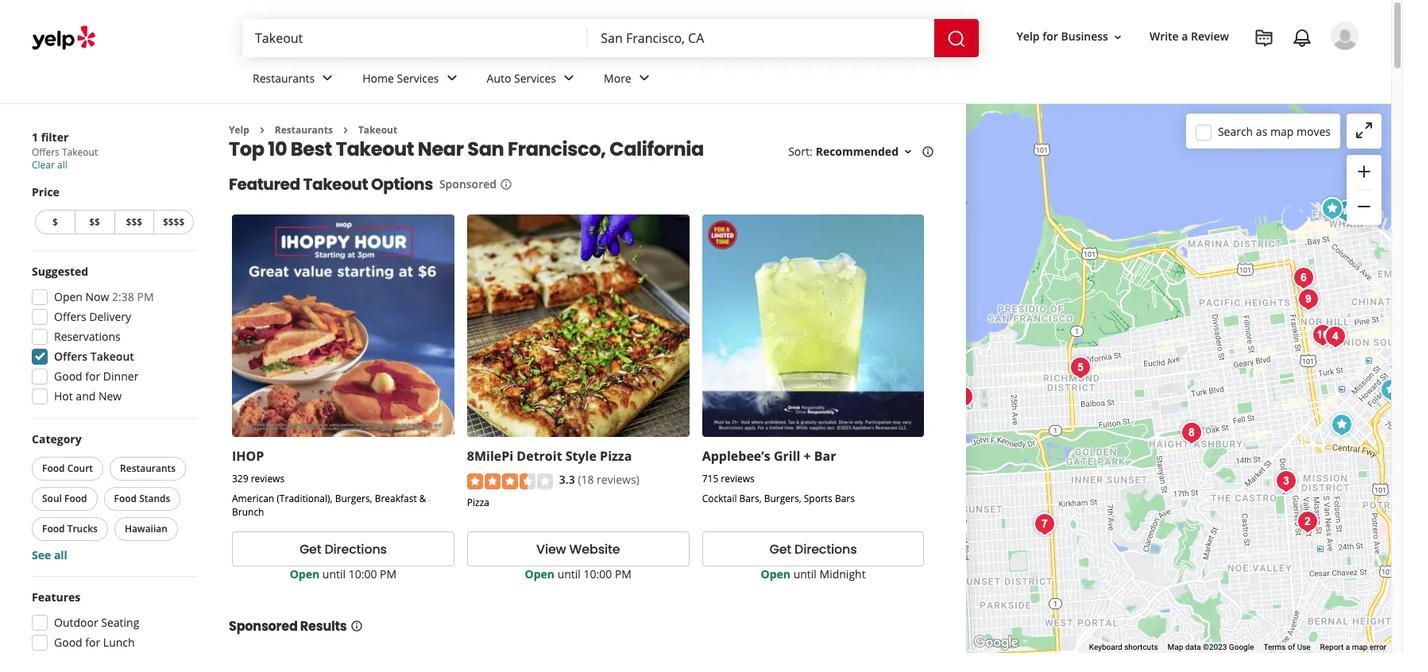Task type: describe. For each thing, give the bounding box(es) containing it.
8milepi
[[467, 448, 514, 465]]

yelp for business
[[1017, 29, 1109, 44]]

san
[[468, 136, 504, 162]]

near
[[418, 136, 464, 162]]

sponsored for sponsored
[[439, 177, 497, 192]]

reservations
[[54, 329, 121, 344]]

auto services link
[[474, 57, 591, 103]]

food court
[[42, 462, 93, 475]]

home services link
[[350, 57, 474, 103]]

sponsored results
[[229, 618, 347, 636]]

report a map error link
[[1321, 643, 1387, 652]]

good for good for lunch
[[54, 635, 82, 650]]

services for auto services
[[514, 70, 556, 86]]

1 filter offers takeout clear all
[[32, 130, 98, 172]]

see all
[[32, 548, 67, 563]]

©2023
[[1203, 643, 1228, 652]]

style
[[566, 448, 597, 465]]

write a review
[[1150, 29, 1230, 44]]

0 horizontal spatial pizza
[[467, 496, 490, 509]]

keyboard shortcuts button
[[1090, 642, 1159, 653]]

data
[[1186, 643, 1202, 652]]

best
[[291, 136, 332, 162]]

&
[[420, 492, 427, 506]]

a for write
[[1182, 29, 1189, 44]]

$
[[52, 215, 58, 229]]

view website
[[537, 540, 620, 559]]

open now 2:38 pm
[[54, 289, 154, 304]]

3.3 (18 reviews)
[[559, 472, 640, 487]]

until for applebee's grill + bar
[[794, 567, 817, 582]]

recommended button
[[816, 144, 915, 159]]

price
[[32, 184, 60, 200]]

filter
[[41, 130, 69, 145]]

good for lunch
[[54, 635, 135, 650]]

offers inside "1 filter offers takeout clear all"
[[32, 145, 59, 159]]

zoom in image
[[1355, 162, 1374, 181]]

delivery
[[89, 309, 131, 324]]

recommended
[[816, 144, 899, 159]]

map region
[[852, 0, 1404, 653]]

none field near
[[601, 29, 922, 47]]

google image
[[971, 633, 1023, 653]]

applebee's grill + bar link
[[702, 448, 837, 465]]

keyboard shortcuts
[[1090, 643, 1159, 652]]

for for dinner
[[85, 369, 100, 384]]

ihop
[[232, 448, 264, 465]]

featured takeout options
[[229, 174, 433, 196]]

hot
[[54, 389, 73, 404]]

home
[[363, 70, 394, 86]]

$$$$
[[163, 215, 185, 229]]

10:00 for directions
[[349, 567, 377, 582]]

(18
[[578, 472, 594, 487]]

sandy's image
[[1176, 417, 1208, 449]]

$$$ button
[[114, 210, 154, 234]]

keyboard
[[1090, 643, 1123, 652]]

bar
[[815, 448, 837, 465]]

shortcuts
[[1125, 643, 1159, 652]]

all inside group
[[54, 548, 67, 563]]

american
[[232, 492, 274, 506]]

map for error
[[1353, 643, 1368, 652]]

24 chevron down v2 image for more
[[635, 69, 654, 88]]

mama mu's bistro image
[[1029, 508, 1061, 540]]

adam's grub shack image
[[1292, 506, 1324, 538]]

ollei image
[[1288, 262, 1320, 294]]

1
[[32, 130, 38, 145]]

for for business
[[1043, 29, 1059, 44]]

brunch
[[232, 506, 264, 519]]

pm for get
[[380, 567, 397, 582]]

open until 10:00 pm for website
[[525, 567, 632, 582]]

takeout down best
[[303, 174, 368, 196]]

options
[[371, 174, 433, 196]]

suggested
[[32, 264, 88, 279]]

view website link
[[467, 532, 690, 567]]

16 chevron down v2 image
[[1112, 31, 1125, 43]]

sponsored for sponsored results
[[229, 618, 298, 636]]

and
[[76, 389, 96, 404]]

0 horizontal spatial 16 info v2 image
[[350, 620, 363, 633]]

yelp for yelp for business
[[1017, 29, 1040, 44]]

seating
[[101, 615, 139, 630]]

see
[[32, 548, 51, 563]]

329
[[232, 472, 248, 486]]

food for food stands
[[114, 492, 137, 506]]

$$$
[[126, 215, 142, 229]]

0 vertical spatial restaurants link
[[240, 57, 350, 103]]

10
[[268, 136, 287, 162]]

Find text field
[[255, 29, 576, 47]]

takeout link
[[358, 123, 398, 137]]

open until midnight
[[761, 567, 866, 582]]

a for report
[[1346, 643, 1351, 652]]

burgers, inside ihop 329 reviews american (traditional), burgers, breakfast & brunch
[[335, 492, 372, 506]]

ihop 329 reviews american (traditional), burgers, breakfast & brunch
[[232, 448, 427, 519]]

open for 8milepi detroit style pizza
[[525, 567, 555, 582]]

offers delivery
[[54, 309, 131, 324]]

search as map moves
[[1218, 124, 1331, 139]]

open inside group
[[54, 289, 83, 304]]

food stands button
[[104, 487, 181, 511]]

terms
[[1264, 643, 1287, 652]]

group containing suggested
[[27, 264, 197, 409]]

reviews inside ihop 329 reviews american (traditional), burgers, breakfast & brunch
[[251, 472, 285, 486]]

kokio republic image
[[1320, 321, 1352, 353]]

sports
[[804, 492, 833, 506]]

brad k. image
[[1331, 21, 1360, 50]]

projects image
[[1255, 29, 1274, 48]]

24 chevron down v2 image for auto services
[[560, 69, 579, 88]]

takeout inside group
[[90, 349, 134, 364]]

top 10 best takeout near san francisco, california
[[229, 136, 704, 162]]

open for applebee's grill + bar
[[761, 567, 791, 582]]

report a map error
[[1321, 643, 1387, 652]]

court
[[67, 462, 93, 475]]

Near text field
[[601, 29, 922, 47]]

until for 8milepi detroit style pizza
[[558, 567, 581, 582]]

as
[[1257, 124, 1268, 139]]

search image
[[947, 29, 966, 48]]

see all button
[[32, 548, 67, 563]]

open until 10:00 pm for directions
[[290, 567, 397, 582]]

16 chevron right v2 image for restaurants
[[256, 124, 269, 137]]

reviews inside applebee's grill + bar 715 reviews cocktail bars, burgers, sports bars
[[721, 472, 755, 486]]

korean soul chicken image
[[1293, 283, 1325, 315]]

stands
[[139, 492, 170, 506]]



Task type: vqa. For each thing, say whether or not it's contained in the screenshot.
1st "10:00" from right
yes



Task type: locate. For each thing, give the bounding box(es) containing it.
open until 10:00 pm
[[290, 567, 397, 582], [525, 567, 632, 582]]

use
[[1298, 643, 1311, 652]]

map for moves
[[1271, 124, 1294, 139]]

pizza down 3.3 star rating image
[[467, 496, 490, 509]]

directions up open until midnight
[[795, 540, 857, 559]]

1 none field from the left
[[255, 29, 576, 47]]

16 chevron right v2 image left takeout link
[[339, 124, 352, 137]]

food right the soul
[[64, 492, 87, 506]]

group containing features
[[27, 590, 197, 653]]

ihop image
[[1331, 195, 1363, 227]]

16 info v2 image right 16 chevron down v2 image
[[922, 146, 935, 158]]

1 horizontal spatial sponsored
[[439, 177, 497, 192]]

group containing category
[[29, 432, 197, 564]]

open down "suggested"
[[54, 289, 83, 304]]

get directions for bar
[[770, 540, 857, 559]]

services for home services
[[397, 70, 439, 86]]

2:38
[[112, 289, 134, 304]]

0 horizontal spatial map
[[1271, 124, 1294, 139]]

1 horizontal spatial services
[[514, 70, 556, 86]]

open until 10:00 pm up results on the left bottom of the page
[[290, 567, 397, 582]]

24 chevron down v2 image inside home services link
[[442, 69, 461, 88]]

2 vertical spatial restaurants
[[120, 462, 176, 475]]

2 none field from the left
[[601, 29, 922, 47]]

featured
[[229, 174, 300, 196]]

good for good for dinner
[[54, 369, 82, 384]]

applebee's grill + bar 715 reviews cocktail bars, burgers, sports bars
[[702, 448, 855, 506]]

yelp for yelp link on the left top of page
[[229, 123, 249, 137]]

0 horizontal spatial services
[[397, 70, 439, 86]]

16 chevron down v2 image
[[902, 146, 915, 158]]

1 services from the left
[[397, 70, 439, 86]]

2 horizontal spatial until
[[794, 567, 817, 582]]

aria korean street food image
[[1307, 319, 1339, 351]]

3 until from the left
[[794, 567, 817, 582]]

open left the 'midnight'
[[761, 567, 791, 582]]

0 horizontal spatial 24 chevron down v2 image
[[318, 69, 337, 88]]

food inside food trucks button
[[42, 522, 65, 536]]

offers down filter
[[32, 145, 59, 159]]

16 info v2 image
[[922, 146, 935, 158], [350, 620, 363, 633]]

2 vertical spatial offers
[[54, 349, 88, 364]]

open for ihop
[[290, 567, 320, 582]]

0 vertical spatial offers
[[32, 145, 59, 159]]

0 horizontal spatial directions
[[325, 540, 387, 559]]

pm right 2:38
[[137, 289, 154, 304]]

2 10:00 from the left
[[584, 567, 612, 582]]

2 burgers, from the left
[[764, 492, 802, 506]]

reviews down applebee's
[[721, 472, 755, 486]]

0 horizontal spatial yelp
[[229, 123, 249, 137]]

restaurants inside button
[[120, 462, 176, 475]]

applebee's grill + bar image
[[1317, 193, 1348, 225]]

good down 'outdoor'
[[54, 635, 82, 650]]

services right auto
[[514, 70, 556, 86]]

food inside food stands button
[[114, 492, 137, 506]]

None field
[[255, 29, 576, 47], [601, 29, 922, 47]]

offers for offers takeout
[[54, 349, 88, 364]]

1 horizontal spatial 24 chevron down v2 image
[[635, 69, 654, 88]]

715
[[702, 472, 719, 486]]

1 vertical spatial sponsored
[[229, 618, 298, 636]]

yelp inside button
[[1017, 29, 1040, 44]]

oodle yunnan rice noodle image
[[947, 381, 979, 413]]

1 horizontal spatial open until 10:00 pm
[[525, 567, 632, 582]]

good
[[54, 369, 82, 384], [54, 635, 82, 650]]

1 horizontal spatial none field
[[601, 29, 922, 47]]

pm down website
[[615, 567, 632, 582]]

2 get from the left
[[770, 540, 792, 559]]

1 get directions from the left
[[300, 540, 387, 559]]

food trucks button
[[32, 517, 108, 541]]

directions for american
[[325, 540, 387, 559]]

restaurants for the top restaurants link
[[253, 70, 315, 86]]

all right see
[[54, 548, 67, 563]]

0 horizontal spatial get
[[300, 540, 321, 559]]

10:00
[[349, 567, 377, 582], [584, 567, 612, 582]]

pm down "breakfast" on the left bottom
[[380, 567, 397, 582]]

food inside soul food button
[[64, 492, 87, 506]]

takeout up options
[[336, 136, 414, 162]]

2 until from the left
[[558, 567, 581, 582]]

until up results on the left bottom of the page
[[323, 567, 346, 582]]

sponsored left results on the left bottom of the page
[[229, 618, 298, 636]]

food for food court
[[42, 462, 65, 475]]

1 horizontal spatial until
[[558, 567, 581, 582]]

1 vertical spatial yelp
[[229, 123, 249, 137]]

none field find
[[255, 29, 576, 47]]

1 get from the left
[[300, 540, 321, 559]]

2 get directions link from the left
[[702, 532, 925, 567]]

food left stands
[[114, 492, 137, 506]]

0 horizontal spatial open until 10:00 pm
[[290, 567, 397, 582]]

outdoor
[[54, 615, 98, 630]]

16 chevron right v2 image for takeout
[[339, 124, 352, 137]]

2 get directions from the left
[[770, 540, 857, 559]]

food for food trucks
[[42, 522, 65, 536]]

for down offers takeout
[[85, 369, 100, 384]]

california
[[610, 136, 704, 162]]

map data ©2023 google
[[1168, 643, 1255, 652]]

burgers, left "breakfast" on the left bottom
[[335, 492, 372, 506]]

1 directions from the left
[[325, 540, 387, 559]]

get directions up open until midnight
[[770, 540, 857, 559]]

reviews up american
[[251, 472, 285, 486]]

search
[[1218, 124, 1254, 139]]

(traditional),
[[277, 492, 333, 506]]

0 horizontal spatial get directions
[[300, 540, 387, 559]]

1 vertical spatial offers
[[54, 309, 86, 324]]

get directions link for bar
[[702, 532, 925, 567]]

1 24 chevron down v2 image from the left
[[442, 69, 461, 88]]

2 16 chevron right v2 image from the left
[[339, 124, 352, 137]]

1 vertical spatial good
[[54, 635, 82, 650]]

24 chevron down v2 image left auto
[[442, 69, 461, 88]]

zoom out image
[[1355, 197, 1374, 216]]

get for american
[[300, 540, 321, 559]]

hawaiian
[[125, 522, 168, 536]]

food court button
[[32, 457, 103, 481]]

expand map image
[[1355, 121, 1374, 140]]

grill
[[774, 448, 801, 465]]

for down outdoor seating
[[85, 635, 100, 650]]

1 vertical spatial a
[[1346, 643, 1351, 652]]

2 services from the left
[[514, 70, 556, 86]]

directions
[[325, 540, 387, 559], [795, 540, 857, 559]]

0 vertical spatial map
[[1271, 124, 1294, 139]]

burgers, inside applebee's grill + bar 715 reviews cocktail bars, burgers, sports bars
[[764, 492, 802, 506]]

services right home
[[397, 70, 439, 86]]

restaurants up food stands
[[120, 462, 176, 475]]

terms of use
[[1264, 643, 1311, 652]]

soul food button
[[32, 487, 97, 511]]

open
[[54, 289, 83, 304], [290, 567, 320, 582], [525, 567, 555, 582], [761, 567, 791, 582]]

2 24 chevron down v2 image from the left
[[635, 69, 654, 88]]

open until 10:00 pm down view website
[[525, 567, 632, 582]]

breakfast
[[375, 492, 417, 506]]

yelp left 10
[[229, 123, 249, 137]]

get directions for american
[[300, 540, 387, 559]]

0 vertical spatial pizza
[[600, 448, 632, 465]]

for inside button
[[1043, 29, 1059, 44]]

lunch
[[103, 635, 135, 650]]

24 chevron down v2 image inside the auto services link
[[560, 69, 579, 88]]

1 good from the top
[[54, 369, 82, 384]]

1 vertical spatial all
[[54, 548, 67, 563]]

8milepi detroit style pizza image
[[1376, 374, 1404, 406]]

24 chevron down v2 image right more
[[635, 69, 654, 88]]

review
[[1192, 29, 1230, 44]]

restaurants right top
[[275, 123, 333, 137]]

1 horizontal spatial directions
[[795, 540, 857, 559]]

until left the 'midnight'
[[794, 567, 817, 582]]

0 vertical spatial a
[[1182, 29, 1189, 44]]

get directions down (traditional),
[[300, 540, 387, 559]]

restaurants for restaurants button
[[120, 462, 176, 475]]

0 vertical spatial good
[[54, 369, 82, 384]]

report
[[1321, 643, 1344, 652]]

16 chevron right v2 image
[[256, 124, 269, 137], [339, 124, 352, 137]]

16 chevron right v2 image right yelp link on the left top of page
[[256, 124, 269, 137]]

good up "hot"
[[54, 369, 82, 384]]

sort:
[[789, 144, 813, 159]]

24 chevron down v2 image inside more link
[[635, 69, 654, 88]]

restaurants up 10
[[253, 70, 315, 86]]

pizza up reviews) on the bottom left
[[600, 448, 632, 465]]

1 horizontal spatial 16 chevron right v2 image
[[339, 124, 352, 137]]

top
[[229, 136, 264, 162]]

2 vertical spatial for
[[85, 635, 100, 650]]

8milepi detroit style pizza link
[[467, 448, 632, 465]]

get directions link down sports
[[702, 532, 925, 567]]

bars
[[835, 492, 855, 506]]

burgers, right bars,
[[764, 492, 802, 506]]

1 vertical spatial pizza
[[467, 496, 490, 509]]

1 get directions link from the left
[[232, 532, 455, 567]]

2 reviews from the left
[[721, 472, 755, 486]]

yelp left business
[[1017, 29, 1040, 44]]

category
[[32, 432, 82, 447]]

+
[[804, 448, 811, 465]]

a
[[1182, 29, 1189, 44], [1346, 643, 1351, 652]]

business categories element
[[240, 57, 1360, 103]]

pm for view
[[615, 567, 632, 582]]

24 chevron down v2 image left home
[[318, 69, 337, 88]]

1 burgers, from the left
[[335, 492, 372, 506]]

bandit dolores image
[[1271, 465, 1302, 497]]

dinner
[[103, 369, 139, 384]]

auto services
[[487, 70, 556, 86]]

offers for offers delivery
[[54, 309, 86, 324]]

2 good from the top
[[54, 635, 82, 650]]

16 info v2 image
[[500, 178, 513, 191]]

results
[[300, 618, 347, 636]]

0 vertical spatial all
[[57, 158, 67, 172]]

1 horizontal spatial a
[[1346, 643, 1351, 652]]

0 horizontal spatial get directions link
[[232, 532, 455, 567]]

get directions link down (traditional),
[[232, 532, 455, 567]]

10:00 for website
[[584, 567, 612, 582]]

group
[[1347, 155, 1382, 225], [27, 264, 197, 409], [29, 432, 197, 564], [27, 590, 197, 653]]

write
[[1150, 29, 1179, 44]]

0 horizontal spatial 24 chevron down v2 image
[[442, 69, 461, 88]]

get up open until midnight
[[770, 540, 792, 559]]

a right write
[[1182, 29, 1189, 44]]

food trucks
[[42, 522, 98, 536]]

open up sponsored results
[[290, 567, 320, 582]]

get for bar
[[770, 540, 792, 559]]

1 horizontal spatial get directions link
[[702, 532, 925, 567]]

1 horizontal spatial burgers,
[[764, 492, 802, 506]]

1 16 chevron right v2 image from the left
[[256, 124, 269, 137]]

24 chevron down v2 image inside restaurants link
[[318, 69, 337, 88]]

features
[[32, 590, 81, 605]]

1 open until 10:00 pm from the left
[[290, 567, 397, 582]]

24 chevron down v2 image
[[318, 69, 337, 88], [560, 69, 579, 88]]

detroit
[[517, 448, 562, 465]]

2 directions from the left
[[795, 540, 857, 559]]

24 chevron down v2 image for restaurants
[[318, 69, 337, 88]]

0 horizontal spatial pm
[[137, 289, 154, 304]]

1 vertical spatial restaurants
[[275, 123, 333, 137]]

a right report
[[1346, 643, 1351, 652]]

24 chevron down v2 image
[[442, 69, 461, 88], [635, 69, 654, 88]]

16 info v2 image right results on the left bottom of the page
[[350, 620, 363, 633]]

0 horizontal spatial none field
[[255, 29, 576, 47]]

1 horizontal spatial pm
[[380, 567, 397, 582]]

1 24 chevron down v2 image from the left
[[318, 69, 337, 88]]

none field up business categories element
[[601, 29, 922, 47]]

terms of use link
[[1264, 643, 1311, 652]]

directions for bar
[[795, 540, 857, 559]]

midnight
[[820, 567, 866, 582]]

0 vertical spatial 16 info v2 image
[[922, 146, 935, 158]]

food inside food court button
[[42, 462, 65, 475]]

until for ihop
[[323, 567, 346, 582]]

notifications image
[[1293, 29, 1312, 48]]

0 vertical spatial for
[[1043, 29, 1059, 44]]

map
[[1271, 124, 1294, 139], [1353, 643, 1368, 652]]

services
[[397, 70, 439, 86], [514, 70, 556, 86]]

get down (traditional),
[[300, 540, 321, 559]]

auto
[[487, 70, 511, 86]]

1 horizontal spatial map
[[1353, 643, 1368, 652]]

for left business
[[1043, 29, 1059, 44]]

1 horizontal spatial reviews
[[721, 472, 755, 486]]

restaurants link up best
[[240, 57, 350, 103]]

0 horizontal spatial burgers,
[[335, 492, 372, 506]]

1 horizontal spatial 16 info v2 image
[[922, 146, 935, 158]]

ihop link
[[232, 448, 264, 465]]

takeout down home
[[358, 123, 398, 137]]

1 vertical spatial for
[[85, 369, 100, 384]]

1 horizontal spatial pizza
[[600, 448, 632, 465]]

0 horizontal spatial 10:00
[[349, 567, 377, 582]]

offers up reservations
[[54, 309, 86, 324]]

for
[[1043, 29, 1059, 44], [85, 369, 100, 384], [85, 635, 100, 650]]

0 horizontal spatial 16 chevron right v2 image
[[256, 124, 269, 137]]

1 until from the left
[[323, 567, 346, 582]]

1 horizontal spatial 24 chevron down v2 image
[[560, 69, 579, 88]]

food up see all
[[42, 522, 65, 536]]

takeout inside "1 filter offers takeout clear all"
[[62, 145, 98, 159]]

food left court
[[42, 462, 65, 475]]

map left 'error'
[[1353, 643, 1368, 652]]

2 24 chevron down v2 image from the left
[[560, 69, 579, 88]]

yelp link
[[229, 123, 249, 137]]

3.3 star rating image
[[467, 473, 553, 489]]

new
[[99, 389, 122, 404]]

write a review link
[[1144, 23, 1236, 51]]

reviews
[[251, 472, 285, 486], [721, 472, 755, 486]]

error
[[1370, 643, 1387, 652]]

applebee's
[[702, 448, 771, 465]]

$ button
[[35, 210, 75, 234]]

0 horizontal spatial sponsored
[[229, 618, 298, 636]]

24 chevron down v2 image for home services
[[442, 69, 461, 88]]

0 vertical spatial restaurants
[[253, 70, 315, 86]]

$$ button
[[75, 210, 114, 234]]

all inside "1 filter offers takeout clear all"
[[57, 158, 67, 172]]

1 horizontal spatial get
[[770, 540, 792, 559]]

price group
[[32, 184, 197, 238]]

google
[[1230, 643, 1255, 652]]

bento peak image
[[1065, 352, 1097, 384]]

more
[[604, 70, 632, 86]]

0 horizontal spatial until
[[323, 567, 346, 582]]

3.3
[[559, 472, 575, 487]]

None search field
[[242, 19, 982, 57]]

directions down "breakfast" on the left bottom
[[325, 540, 387, 559]]

yelp
[[1017, 29, 1040, 44], [229, 123, 249, 137]]

amici's east coast pizzeria at cloudkitchens soma image
[[1380, 378, 1404, 410]]

1 reviews from the left
[[251, 472, 285, 486]]

bun appétit image
[[1326, 409, 1358, 441]]

1 vertical spatial restaurants link
[[275, 123, 333, 137]]

1 horizontal spatial get directions
[[770, 540, 857, 559]]

get directions link for american
[[232, 532, 455, 567]]

1 vertical spatial map
[[1353, 643, 1368, 652]]

1 horizontal spatial yelp
[[1017, 29, 1040, 44]]

1 10:00 from the left
[[349, 567, 377, 582]]

1 horizontal spatial 10:00
[[584, 567, 612, 582]]

$$
[[89, 215, 100, 229]]

offers down reservations
[[54, 349, 88, 364]]

for for lunch
[[85, 635, 100, 650]]

now
[[85, 289, 109, 304]]

restaurants inside business categories element
[[253, 70, 315, 86]]

user actions element
[[1004, 20, 1382, 118]]

soul food
[[42, 492, 87, 506]]

2 horizontal spatial pm
[[615, 567, 632, 582]]

bars,
[[740, 492, 762, 506]]

$$$$ button
[[154, 210, 194, 234]]

open down view
[[525, 567, 555, 582]]

restaurants link right top
[[275, 123, 333, 137]]

2 open until 10:00 pm from the left
[[525, 567, 632, 582]]

none field up home services link in the left top of the page
[[255, 29, 576, 47]]

0 vertical spatial yelp
[[1017, 29, 1040, 44]]

1 vertical spatial 16 info v2 image
[[350, 620, 363, 633]]

until down view website
[[558, 567, 581, 582]]

sponsored down "top 10 best takeout near san francisco, california" on the top of the page
[[439, 177, 497, 192]]

view
[[537, 540, 566, 559]]

takeout up dinner
[[90, 349, 134, 364]]

all right clear
[[57, 158, 67, 172]]

cocktail
[[702, 492, 737, 506]]

more link
[[591, 57, 667, 103]]

0 horizontal spatial a
[[1182, 29, 1189, 44]]

map right as
[[1271, 124, 1294, 139]]

takeout down filter
[[62, 145, 98, 159]]

soul
[[42, 492, 62, 506]]

0 horizontal spatial reviews
[[251, 472, 285, 486]]

24 chevron down v2 image right the auto services
[[560, 69, 579, 88]]

0 vertical spatial sponsored
[[439, 177, 497, 192]]



